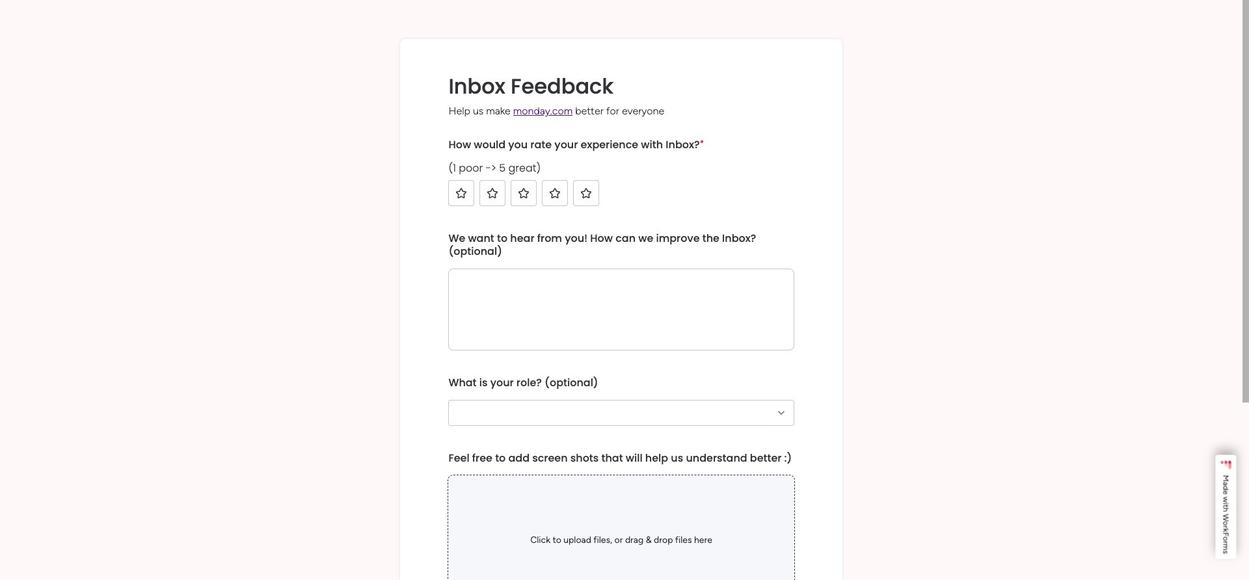 Task type: locate. For each thing, give the bounding box(es) containing it.
list
[[448, 180, 620, 207]]

3 group from the top
[[448, 367, 794, 442]]

None text field
[[448, 269, 794, 351]]

none text field inside form form
[[448, 269, 794, 351]]

form form
[[0, 0, 1249, 580]]

group
[[448, 128, 794, 222], [448, 222, 794, 367], [448, 367, 794, 442], [448, 442, 794, 580]]



Task type: vqa. For each thing, say whether or not it's contained in the screenshot.
the topmost How
no



Task type: describe. For each thing, give the bounding box(es) containing it.
2 image
[[486, 187, 499, 200]]

1 image
[[455, 187, 468, 200]]

2 group from the top
[[448, 222, 794, 367]]

3 image
[[517, 187, 530, 200]]

list inside group
[[448, 180, 620, 207]]

5 image
[[580, 187, 593, 200]]

4 group from the top
[[448, 442, 794, 580]]

1 group from the top
[[448, 128, 794, 222]]

4 image
[[549, 187, 562, 200]]



